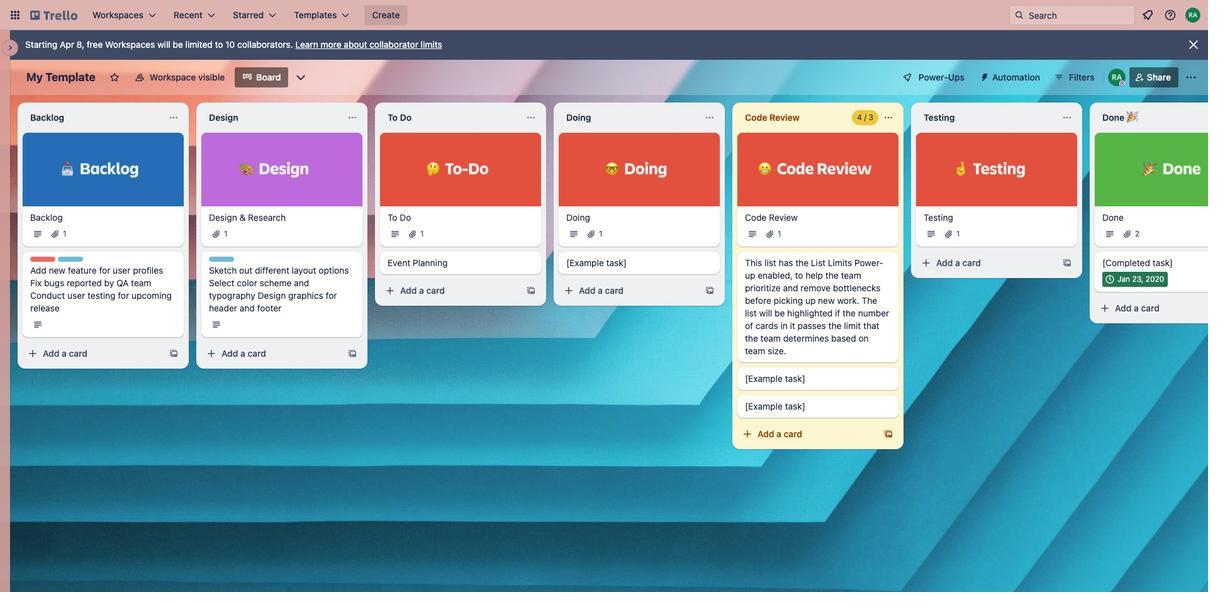 Task type: vqa. For each thing, say whether or not it's contained in the screenshot.
Backlog inside the text field
yes



Task type: locate. For each thing, give the bounding box(es) containing it.
1 down the doing link
[[599, 229, 603, 238]]

up down this
[[746, 270, 756, 281]]

1 doing from the top
[[567, 112, 592, 123]]

power- up "bottlenecks"
[[855, 257, 884, 268]]

workspaces inside popup button
[[93, 9, 143, 20]]

0 horizontal spatial color: sky, title: none image
[[58, 257, 83, 262]]

select
[[209, 277, 235, 288]]

code for code review text box
[[746, 112, 768, 123]]

1 done from the top
[[1103, 112, 1125, 123]]

0 horizontal spatial will
[[157, 39, 171, 50]]

0 vertical spatial list
[[765, 257, 777, 268]]

for down options
[[326, 290, 337, 301]]

highlighted
[[788, 308, 833, 318]]

to left 10
[[215, 39, 223, 50]]

will up workspace
[[157, 39, 171, 50]]

user down the reported
[[67, 290, 85, 301]]

the right has
[[796, 257, 809, 268]]

color: sky, title: none image up sketch
[[209, 257, 234, 262]]

create from template… image for design
[[348, 349, 358, 359]]

power-ups button
[[894, 67, 973, 88]]

1 vertical spatial be
[[775, 308, 785, 318]]

determines
[[784, 333, 830, 344]]

power- left sm icon
[[919, 72, 949, 82]]

backlog down my
[[30, 112, 64, 123]]

0 horizontal spatial and
[[240, 303, 255, 313]]

1 vertical spatial review
[[770, 212, 798, 223]]

ruby anderson (rubyanderson7) image
[[1186, 8, 1201, 23]]

1 vertical spatial [example
[[746, 373, 783, 384]]

2 vertical spatial [example task]
[[746, 401, 806, 412]]

testing inside text field
[[924, 112, 956, 123]]

user up qa
[[113, 265, 131, 276]]

0 vertical spatial do
[[400, 112, 412, 123]]

2 to do from the top
[[388, 212, 411, 223]]

power-ups
[[919, 72, 965, 82]]

visible
[[198, 72, 225, 82]]

create from template… image
[[1063, 258, 1073, 268], [526, 286, 536, 296], [169, 349, 179, 359], [348, 349, 358, 359], [884, 429, 894, 439]]

ruby anderson (rubyanderson7) image
[[1109, 69, 1126, 86]]

new down remove on the right top
[[819, 295, 835, 306]]

the down of
[[746, 333, 759, 344]]

workspaces button
[[85, 5, 164, 25]]

design inside text box
[[209, 112, 238, 123]]

will up "cards" in the bottom right of the page
[[760, 308, 773, 318]]

color: sky, title: none image
[[58, 257, 83, 262], [209, 257, 234, 262]]

1 horizontal spatial be
[[775, 308, 785, 318]]

2 backlog from the top
[[30, 212, 63, 223]]

review inside code review text box
[[770, 112, 800, 123]]

list up enabled,
[[765, 257, 777, 268]]

and down layout
[[294, 277, 309, 288]]

design left &
[[209, 212, 237, 223]]

0 horizontal spatial power-
[[855, 257, 884, 268]]

review
[[770, 112, 800, 123], [770, 212, 798, 223]]

filters
[[1070, 72, 1096, 82]]

0 vertical spatial up
[[746, 270, 756, 281]]

1 down testing link
[[957, 229, 961, 238]]

0 horizontal spatial to
[[215, 39, 223, 50]]

0 vertical spatial code
[[746, 112, 768, 123]]

design for design
[[209, 112, 238, 123]]

done left 🎉
[[1103, 112, 1125, 123]]

1 up has
[[778, 229, 782, 238]]

team up "bottlenecks"
[[842, 270, 862, 281]]

1 vertical spatial testing
[[924, 212, 954, 223]]

1 vertical spatial new
[[819, 295, 835, 306]]

testing for testing text field
[[924, 112, 956, 123]]

add for design
[[222, 348, 238, 359]]

color: sky, title: none image up feature
[[58, 257, 83, 262]]

[example task]
[[567, 257, 627, 268], [746, 373, 806, 384], [746, 401, 806, 412]]

1 vertical spatial backlog
[[30, 212, 63, 223]]

up up highlighted
[[806, 295, 816, 306]]

qa
[[116, 277, 129, 288]]

size.
[[768, 345, 787, 356]]

task]
[[607, 257, 627, 268], [1153, 257, 1174, 268], [786, 373, 806, 384], [786, 401, 806, 412]]

1 color: sky, title: none image from the left
[[58, 257, 83, 262]]

share
[[1148, 72, 1172, 82]]

number
[[859, 308, 890, 318]]

limits
[[421, 39, 442, 50]]

To Do text field
[[380, 108, 521, 128]]

1 horizontal spatial power-
[[919, 72, 949, 82]]

code
[[746, 112, 768, 123], [746, 212, 767, 223]]

2 horizontal spatial and
[[784, 282, 799, 293]]

[example task] for bottom [example task] link
[[746, 401, 806, 412]]

doing for doing text box
[[567, 112, 592, 123]]

0 vertical spatial to
[[388, 112, 398, 123]]

5 1 from the left
[[778, 229, 782, 238]]

add for to do
[[400, 285, 417, 296]]

upcoming
[[132, 290, 172, 301]]

for up by
[[99, 265, 110, 276]]

1 vertical spatial user
[[67, 290, 85, 301]]

do inside text box
[[400, 112, 412, 123]]

fix
[[30, 277, 42, 288]]

list up of
[[746, 308, 757, 318]]

1 vertical spatial to do
[[388, 212, 411, 223]]

add for testing
[[937, 257, 954, 268]]

0 vertical spatial doing
[[567, 112, 592, 123]]

1 for backlog
[[63, 229, 66, 238]]

1 vertical spatial doing
[[567, 212, 591, 223]]

and
[[294, 277, 309, 288], [784, 282, 799, 293], [240, 303, 255, 313]]

4 / 3
[[858, 113, 874, 122]]

1 vertical spatial list
[[746, 308, 757, 318]]

backlog for backlog link
[[30, 212, 63, 223]]

review for code review "link"
[[770, 212, 798, 223]]

1 vertical spatial will
[[760, 308, 773, 318]]

team down profiles
[[131, 277, 151, 288]]

1 down backlog link
[[63, 229, 66, 238]]

sketch out different layout options select color scheme and typography design graphics for header and footer link
[[209, 264, 355, 315]]

add a card for design
[[222, 348, 266, 359]]

1 code from the top
[[746, 112, 768, 123]]

1 to from the top
[[388, 112, 398, 123]]

code review
[[746, 112, 800, 123], [746, 212, 798, 223]]

star or unstar board image
[[110, 72, 120, 82]]

to do inside text box
[[388, 112, 412, 123]]

0 vertical spatial done
[[1103, 112, 1125, 123]]

0 vertical spatial be
[[173, 39, 183, 50]]

1 to do from the top
[[388, 112, 412, 123]]

1 horizontal spatial list
[[765, 257, 777, 268]]

0 horizontal spatial list
[[746, 308, 757, 318]]

2 review from the top
[[770, 212, 798, 223]]

backlog inside "text box"
[[30, 112, 64, 123]]

1 horizontal spatial to
[[796, 270, 804, 281]]

code review for code review "link"
[[746, 212, 798, 223]]

picking
[[774, 295, 804, 306]]

design & research
[[209, 212, 286, 223]]

1 vertical spatial done
[[1103, 212, 1125, 223]]

add a card for doing
[[579, 285, 624, 296]]

and inside this list has the list limits power- up enabled, to help the team prioritize and remove bottlenecks before picking up new work. the list will be highlighted if the number of cards in it passes the limit that the team determines based on team size.
[[784, 282, 799, 293]]

2 1 from the left
[[224, 229, 228, 238]]

1 horizontal spatial will
[[760, 308, 773, 318]]

1 review from the top
[[770, 112, 800, 123]]

0 vertical spatial code review
[[746, 112, 800, 123]]

be up in
[[775, 308, 785, 318]]

doing link
[[567, 211, 713, 224]]

[example task] link
[[567, 257, 713, 269], [746, 373, 892, 385], [746, 400, 892, 413]]

sm image
[[975, 67, 993, 85]]

collaborators.
[[237, 39, 293, 50]]

1 horizontal spatial new
[[819, 295, 835, 306]]

design & research link
[[209, 211, 355, 224]]

2 testing from the top
[[924, 212, 954, 223]]

0 vertical spatial testing
[[924, 112, 956, 123]]

0 vertical spatial power-
[[919, 72, 949, 82]]

list
[[812, 257, 826, 268]]

done up [completed at right top
[[1103, 212, 1125, 223]]

workspace visible
[[150, 72, 225, 82]]

1 vertical spatial power-
[[855, 257, 884, 268]]

sketch out different layout options select color scheme and typography design graphics for header and footer
[[209, 265, 349, 313]]

Doing text field
[[559, 108, 700, 128]]

prioritize
[[746, 282, 781, 293]]

a for code review
[[777, 429, 782, 439]]

will inside this list has the list limits power- up enabled, to help the team prioritize and remove bottlenecks before picking up new work. the list will be highlighted if the number of cards in it passes the limit that the team determines based on team size.
[[760, 308, 773, 318]]

Testing text field
[[917, 108, 1058, 128]]

1 horizontal spatial and
[[294, 277, 309, 288]]

conduct
[[30, 290, 65, 301]]

be left limited
[[173, 39, 183, 50]]

my template
[[26, 71, 96, 84]]

1 1 from the left
[[63, 229, 66, 238]]

card for design
[[248, 348, 266, 359]]

design
[[209, 112, 238, 123], [209, 212, 237, 223], [258, 290, 286, 301]]

testing
[[924, 112, 956, 123], [924, 212, 954, 223]]

task] inside 'link'
[[1153, 257, 1174, 268]]

to left the help in the right top of the page
[[796, 270, 804, 281]]

done inside done 🎉 text field
[[1103, 112, 1125, 123]]

to inside text box
[[388, 112, 398, 123]]

1 vertical spatial code review
[[746, 212, 798, 223]]

1 vertical spatial [example task] link
[[746, 373, 892, 385]]

2 doing from the top
[[567, 212, 591, 223]]

3 1 from the left
[[421, 229, 424, 238]]

1 backlog from the top
[[30, 112, 64, 123]]

0 notifications image
[[1141, 8, 1156, 23]]

done inside done link
[[1103, 212, 1125, 223]]

by
[[104, 277, 114, 288]]

1 down design & research
[[224, 229, 228, 238]]

create from template… image
[[705, 286, 715, 296]]

1 vertical spatial workspaces
[[105, 39, 155, 50]]

add a card button for testing
[[917, 253, 1055, 273]]

1 vertical spatial code
[[746, 212, 767, 223]]

2 horizontal spatial for
[[326, 290, 337, 301]]

1 vertical spatial do
[[400, 212, 411, 223]]

2 code review from the top
[[746, 212, 798, 223]]

filters button
[[1051, 67, 1099, 88]]

new up bugs on the left of the page
[[49, 265, 66, 276]]

1 vertical spatial to
[[796, 270, 804, 281]]

scheme
[[260, 277, 292, 288]]

card for code review
[[784, 429, 803, 439]]

0 vertical spatial to do
[[388, 112, 412, 123]]

code inside text box
[[746, 112, 768, 123]]

2 to from the top
[[388, 212, 398, 223]]

code review inside "link"
[[746, 212, 798, 223]]

2 code from the top
[[746, 212, 767, 223]]

workspaces
[[93, 9, 143, 20], [105, 39, 155, 50]]

to
[[388, 112, 398, 123], [388, 212, 398, 223]]

recent
[[174, 9, 203, 20]]

1 testing from the top
[[924, 112, 956, 123]]

2 vertical spatial design
[[258, 290, 286, 301]]

workspaces up free
[[93, 9, 143, 20]]

4 1 from the left
[[599, 229, 603, 238]]

doing
[[567, 112, 592, 123], [567, 212, 591, 223]]

about
[[344, 39, 367, 50]]

be inside this list has the list limits power- up enabled, to help the team prioritize and remove bottlenecks before picking up new work. the list will be highlighted if the number of cards in it passes the limit that the team determines based on team size.
[[775, 308, 785, 318]]

for inside sketch out different layout options select color scheme and typography design graphics for header and footer
[[326, 290, 337, 301]]

will
[[157, 39, 171, 50], [760, 308, 773, 318]]

learn more about collaborator limits link
[[296, 39, 442, 50]]

6 1 from the left
[[957, 229, 961, 238]]

for
[[99, 265, 110, 276], [118, 290, 129, 301], [326, 290, 337, 301]]

add a card for testing
[[937, 257, 982, 268]]

0 vertical spatial workspaces
[[93, 9, 143, 20]]

code inside "link"
[[746, 212, 767, 223]]

backlog for backlog "text box"
[[30, 112, 64, 123]]

and down typography
[[240, 303, 255, 313]]

backlog
[[30, 112, 64, 123], [30, 212, 63, 223]]

do for to do text box
[[400, 112, 412, 123]]

1 vertical spatial to
[[388, 212, 398, 223]]

0 vertical spatial design
[[209, 112, 238, 123]]

list
[[765, 257, 777, 268], [746, 308, 757, 318]]

1 vertical spatial design
[[209, 212, 237, 223]]

0 horizontal spatial be
[[173, 39, 183, 50]]

options
[[319, 265, 349, 276]]

that
[[864, 320, 880, 331]]

1 horizontal spatial up
[[806, 295, 816, 306]]

it
[[791, 320, 796, 331]]

2 color: sky, title: none image from the left
[[209, 257, 234, 262]]

done for done
[[1103, 212, 1125, 223]]

workspaces down workspaces popup button
[[105, 39, 155, 50]]

0 vertical spatial review
[[770, 112, 800, 123]]

0 vertical spatial user
[[113, 265, 131, 276]]

1 up event planning
[[421, 229, 424, 238]]

and up picking
[[784, 282, 799, 293]]

1 do from the top
[[400, 112, 412, 123]]

apr
[[60, 39, 74, 50]]

0 vertical spatial backlog
[[30, 112, 64, 123]]

1 horizontal spatial color: sky, title: none image
[[209, 257, 234, 262]]

to for to do link
[[388, 212, 398, 223]]

design down visible
[[209, 112, 238, 123]]

code review inside text box
[[746, 112, 800, 123]]

before
[[746, 295, 772, 306]]

do
[[400, 112, 412, 123], [400, 212, 411, 223]]

for down qa
[[118, 290, 129, 301]]

design up footer on the left of the page
[[258, 290, 286, 301]]

code review for code review text box
[[746, 112, 800, 123]]

doing inside text box
[[567, 112, 592, 123]]

0 horizontal spatial new
[[49, 265, 66, 276]]

Jan 23, 2020 checkbox
[[1103, 272, 1169, 287]]

design for design & research
[[209, 212, 237, 223]]

to for to do text box
[[388, 112, 398, 123]]

0 vertical spatial [example task]
[[567, 257, 627, 268]]

1 code review from the top
[[746, 112, 800, 123]]

1 vertical spatial up
[[806, 295, 816, 306]]

0 horizontal spatial for
[[99, 265, 110, 276]]

if
[[836, 308, 841, 318]]

a
[[956, 257, 961, 268], [419, 285, 424, 296], [598, 285, 603, 296], [1135, 303, 1140, 313], [62, 348, 67, 359], [241, 348, 245, 359], [777, 429, 782, 439]]

2 done from the top
[[1103, 212, 1125, 223]]

backlog up color: red, title: none image
[[30, 212, 63, 223]]

add for backlog
[[43, 348, 59, 359]]

0 vertical spatial new
[[49, 265, 66, 276]]

add a card button
[[917, 253, 1055, 273], [380, 281, 519, 301], [559, 281, 698, 301], [1096, 298, 1209, 318], [23, 344, 161, 364], [201, 344, 340, 364], [738, 424, 877, 444]]

add a card
[[937, 257, 982, 268], [400, 285, 445, 296], [579, 285, 624, 296], [1116, 303, 1160, 313], [43, 348, 87, 359], [222, 348, 266, 359], [758, 429, 803, 439]]

layout
[[292, 265, 316, 276]]

8,
[[77, 39, 84, 50]]

testing for testing link
[[924, 212, 954, 223]]

limits
[[829, 257, 853, 268]]

1 vertical spatial [example task]
[[746, 373, 806, 384]]

add a card button for to do
[[380, 281, 519, 301]]

Board name text field
[[20, 67, 102, 88]]

0 vertical spatial will
[[157, 39, 171, 50]]

feature
[[68, 265, 97, 276]]

0 horizontal spatial up
[[746, 270, 756, 281]]

review inside code review "link"
[[770, 212, 798, 223]]

2 do from the top
[[400, 212, 411, 223]]

Done 🎉 text field
[[1096, 108, 1209, 128]]



Task type: describe. For each thing, give the bounding box(es) containing it.
1 horizontal spatial for
[[118, 290, 129, 301]]

testing link
[[924, 211, 1070, 224]]

collaborator
[[370, 39, 419, 50]]

automation button
[[975, 67, 1048, 88]]

a for testing
[[956, 257, 961, 268]]

free
[[87, 39, 103, 50]]

graphics
[[288, 290, 324, 301]]

event planning
[[388, 257, 448, 268]]

add a card button for backlog
[[23, 344, 161, 364]]

create from template… image for code review
[[884, 429, 894, 439]]

add inside add new feature for user profiles fix bugs reported by qa team conduct user testing for upcoming release
[[30, 265, 46, 276]]

Code Review text field
[[738, 108, 853, 128]]

done 🎉
[[1103, 112, 1139, 123]]

2 vertical spatial [example
[[746, 401, 783, 412]]

templates button
[[287, 5, 357, 25]]

the right if
[[843, 308, 856, 318]]

[completed
[[1103, 257, 1151, 268]]

0 horizontal spatial user
[[67, 290, 85, 301]]

create button
[[365, 5, 408, 25]]

has
[[779, 257, 794, 268]]

color
[[237, 277, 257, 288]]

testing
[[88, 290, 116, 301]]

card for doing
[[605, 285, 624, 296]]

0 vertical spatial [example task] link
[[567, 257, 713, 269]]

card for backlog
[[69, 348, 87, 359]]

share button
[[1130, 67, 1179, 88]]

1 for code review
[[778, 229, 782, 238]]

board link
[[235, 67, 289, 88]]

the down limits
[[826, 270, 839, 281]]

template
[[45, 71, 96, 84]]

planning
[[413, 257, 448, 268]]

team down "cards" in the bottom right of the page
[[761, 333, 781, 344]]

2
[[1136, 229, 1141, 238]]

add a card for code review
[[758, 429, 803, 439]]

add new feature for user profiles fix bugs reported by qa team conduct user testing for upcoming release link
[[30, 264, 176, 315]]

0 vertical spatial [example
[[567, 257, 604, 268]]

a for doing
[[598, 285, 603, 296]]

create
[[372, 9, 400, 20]]

2 vertical spatial [example task] link
[[746, 400, 892, 413]]

&
[[240, 212, 246, 223]]

create from template… image for to do
[[526, 286, 536, 296]]

jan 23, 2020
[[1118, 274, 1165, 284]]

automation
[[993, 72, 1041, 82]]

add for doing
[[579, 285, 596, 296]]

out
[[239, 265, 253, 276]]

and for this list has the list limits power- up enabled, to help the team prioritize and remove bottlenecks before picking up new work. the list will be highlighted if the number of cards in it passes the limit that the team determines based on team size.
[[784, 282, 799, 293]]

code review link
[[746, 211, 892, 224]]

doing for the doing link
[[567, 212, 591, 223]]

show menu image
[[1186, 71, 1198, 84]]

add a card button for doing
[[559, 281, 698, 301]]

of
[[746, 320, 754, 331]]

starred
[[233, 9, 264, 20]]

create from template… image for testing
[[1063, 258, 1073, 268]]

event planning link
[[388, 257, 534, 269]]

add new feature for user profiles fix bugs reported by qa team conduct user testing for upcoming release
[[30, 265, 172, 313]]

different
[[255, 265, 290, 276]]

work.
[[838, 295, 860, 306]]

23,
[[1133, 274, 1144, 284]]

starred button
[[225, 5, 284, 25]]

card for to do
[[427, 285, 445, 296]]

learn
[[296, 39, 319, 50]]

backlog link
[[30, 211, 176, 224]]

release
[[30, 303, 60, 313]]

back to home image
[[30, 5, 77, 25]]

/
[[865, 113, 867, 122]]

search image
[[1015, 10, 1025, 20]]

create from template… image for backlog
[[169, 349, 179, 359]]

10
[[226, 39, 235, 50]]

Search field
[[1025, 6, 1135, 25]]

0 vertical spatial to
[[215, 39, 223, 50]]

open information menu image
[[1165, 9, 1178, 21]]

add a card for to do
[[400, 285, 445, 296]]

typography
[[209, 290, 255, 301]]

starting
[[25, 39, 57, 50]]

based
[[832, 333, 857, 344]]

1 for to do
[[421, 229, 424, 238]]

the
[[862, 295, 878, 306]]

new inside add new feature for user profiles fix bugs reported by qa team conduct user testing for upcoming release
[[49, 265, 66, 276]]

help
[[806, 270, 824, 281]]

add a card button for code review
[[738, 424, 877, 444]]

new inside this list has the list limits power- up enabled, to help the team prioritize and remove bottlenecks before picking up new work. the list will be highlighted if the number of cards in it passes the limit that the team determines based on team size.
[[819, 295, 835, 306]]

to do link
[[388, 211, 534, 224]]

4
[[858, 113, 863, 122]]

add a card button for design
[[201, 344, 340, 364]]

a for design
[[241, 348, 245, 359]]

research
[[248, 212, 286, 223]]

done for done 🎉
[[1103, 112, 1125, 123]]

event
[[388, 257, 411, 268]]

review for code review text box
[[770, 112, 800, 123]]

this list has the list limits power- up enabled, to help the team prioritize and remove bottlenecks before picking up new work. the list will be highlighted if the number of cards in it passes the limit that the team determines based on team size. link
[[746, 257, 892, 357]]

card for testing
[[963, 257, 982, 268]]

🎉
[[1128, 112, 1139, 123]]

passes
[[798, 320, 827, 331]]

cards
[[756, 320, 779, 331]]

footer
[[257, 303, 282, 313]]

this
[[746, 257, 763, 268]]

power- inside power-ups button
[[919, 72, 949, 82]]

add a card for backlog
[[43, 348, 87, 359]]

templates
[[294, 9, 337, 20]]

workspace visible button
[[127, 67, 233, 88]]

team inside add new feature for user profiles fix bugs reported by qa team conduct user testing for upcoming release
[[131, 277, 151, 288]]

bottlenecks
[[834, 282, 881, 293]]

my
[[26, 71, 43, 84]]

add for code review
[[758, 429, 775, 439]]

1 horizontal spatial user
[[113, 265, 131, 276]]

sketch
[[209, 265, 237, 276]]

do for to do link
[[400, 212, 411, 223]]

more
[[321, 39, 342, 50]]

Backlog text field
[[23, 108, 164, 128]]

limit
[[845, 320, 862, 331]]

a for to do
[[419, 285, 424, 296]]

profiles
[[133, 265, 163, 276]]

power- inside this list has the list limits power- up enabled, to help the team prioritize and remove bottlenecks before picking up new work. the list will be highlighted if the number of cards in it passes the limit that the team determines based on team size.
[[855, 257, 884, 268]]

color: red, title: none image
[[30, 257, 55, 262]]

jan
[[1118, 274, 1131, 284]]

remove
[[801, 282, 831, 293]]

this member is an admin of this board. image
[[1120, 81, 1126, 86]]

design inside sketch out different layout options select color scheme and typography design graphics for header and footer
[[258, 290, 286, 301]]

limited
[[186, 39, 213, 50]]

[completed task] link
[[1103, 257, 1209, 269]]

to do for to do text box
[[388, 112, 412, 123]]

team left 'size.'
[[746, 345, 766, 356]]

Design text field
[[201, 108, 343, 128]]

to inside this list has the list limits power- up enabled, to help the team prioritize and remove bottlenecks before picking up new work. the list will be highlighted if the number of cards in it passes the limit that the team determines based on team size.
[[796, 270, 804, 281]]

workspace
[[150, 72, 196, 82]]

customize views image
[[295, 71, 308, 84]]

board
[[256, 72, 281, 82]]

reported
[[67, 277, 102, 288]]

on
[[859, 333, 869, 344]]

the down if
[[829, 320, 842, 331]]

primary element
[[0, 0, 1209, 30]]

ups
[[949, 72, 965, 82]]

a for backlog
[[62, 348, 67, 359]]

1 for doing
[[599, 229, 603, 238]]

[example task] for [example task] link to the top
[[567, 257, 627, 268]]

to do for to do link
[[388, 212, 411, 223]]

header
[[209, 303, 237, 313]]

1 for testing
[[957, 229, 961, 238]]

[example task] for [example task] link to the middle
[[746, 373, 806, 384]]

code for code review "link"
[[746, 212, 767, 223]]

bugs
[[44, 277, 64, 288]]

and for sketch out different layout options select color scheme and typography design graphics for header and footer
[[240, 303, 255, 313]]



